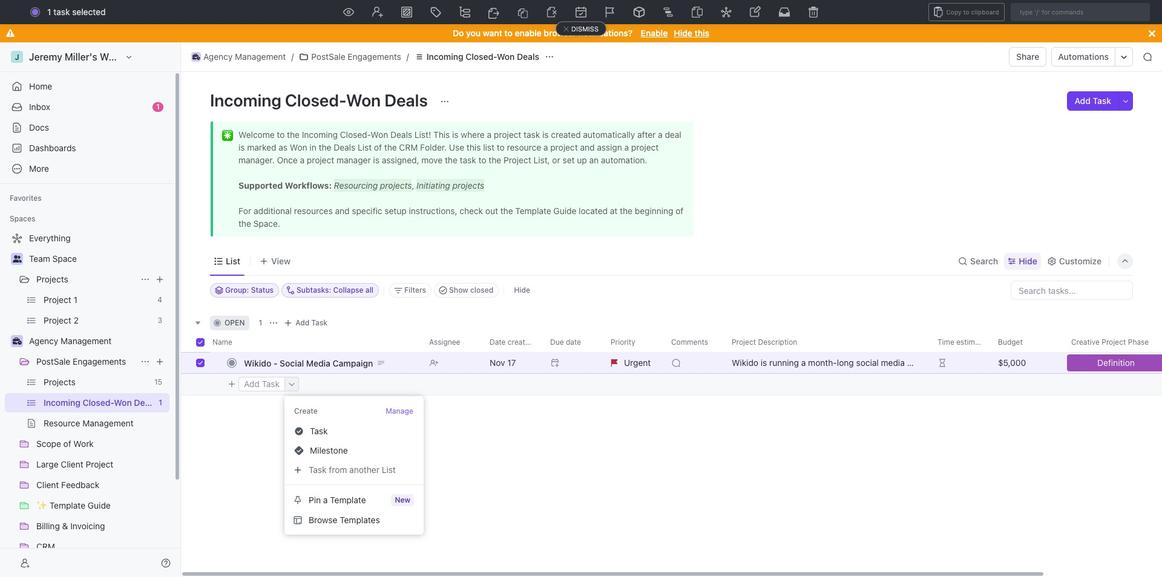 Task type: describe. For each thing, give the bounding box(es) containing it.
0 vertical spatial hide
[[674, 28, 692, 38]]

do you want to enable browser notifications? enable hide this
[[453, 28, 709, 38]]

incoming closed-won deals inside incoming closed-won deals link
[[427, 51, 539, 62]]

management inside tree
[[61, 336, 112, 346]]

media
[[306, 358, 330, 368]]

task from another list button
[[289, 461, 419, 480]]

agency inside tree
[[29, 336, 58, 346]]

1 horizontal spatial agency management link
[[188, 50, 289, 64]]

list inside task from another list 'dropdown button'
[[382, 465, 396, 475]]

0 horizontal spatial 1
[[47, 7, 51, 17]]

2 horizontal spatial add task
[[1075, 96, 1111, 106]]

milestone button
[[289, 441, 419, 461]]

home
[[29, 81, 52, 91]]

0 horizontal spatial add task
[[244, 379, 280, 389]]

home link
[[5, 77, 169, 96]]

1 task selected
[[47, 7, 106, 17]]

1 horizontal spatial deals
[[517, 51, 539, 62]]

Search tasks... text field
[[1011, 281, 1132, 300]]

task down automations button
[[1093, 96, 1111, 106]]

manage button
[[385, 406, 414, 417]]

social
[[280, 358, 304, 368]]

customize button
[[1043, 253, 1105, 270]]

1 vertical spatial incoming closed-won deals
[[210, 90, 431, 110]]

customize
[[1059, 256, 1102, 266]]

tree inside sidebar navigation
[[5, 229, 169, 577]]

0 horizontal spatial deals
[[384, 90, 428, 110]]

$5,000
[[998, 358, 1026, 368]]

pin a template
[[309, 495, 366, 505]]

open
[[225, 318, 245, 327]]

campaign
[[333, 358, 373, 368]]

type '/' for commands field
[[1011, 3, 1150, 21]]

1 vertical spatial business time image
[[12, 338, 21, 345]]

create
[[294, 407, 318, 416]]

hide button
[[509, 283, 535, 298]]

business time image inside the agency management link
[[192, 54, 200, 60]]

a
[[323, 495, 328, 505]]

2 / from the left
[[406, 51, 409, 62]]

0 vertical spatial agency management
[[203, 51, 286, 62]]

share
[[1016, 51, 1039, 62]]

task inside button
[[310, 426, 328, 436]]

from
[[329, 465, 347, 475]]

sidebar navigation
[[0, 42, 181, 577]]

manage
[[386, 407, 413, 416]]

favorites button
[[5, 191, 46, 206]]

1 horizontal spatial won
[[497, 51, 515, 62]]

agency management inside sidebar navigation
[[29, 336, 112, 346]]

0 vertical spatial engagements
[[348, 51, 401, 62]]

0 vertical spatial postsale engagements
[[311, 51, 401, 62]]

another
[[349, 465, 379, 475]]

2 vertical spatial add task button
[[238, 377, 284, 392]]

upgrade link
[[996, 4, 1054, 21]]

automations button
[[1052, 48, 1115, 66]]

1 vertical spatial add
[[295, 318, 309, 327]]

0 vertical spatial postsale
[[311, 51, 345, 62]]

search
[[970, 256, 998, 266]]

docs link
[[5, 118, 169, 137]]

notifications?
[[578, 28, 632, 38]]

engagements inside tree
[[73, 356, 126, 367]]

task
[[53, 7, 70, 17]]

projects link
[[36, 270, 136, 289]]

upgrade
[[1013, 7, 1048, 17]]

projects
[[36, 274, 68, 284]]

browse templates button
[[289, 511, 419, 530]]

postsale engagements inside sidebar navigation
[[36, 356, 126, 367]]

2 horizontal spatial 1
[[259, 318, 262, 327]]

1 horizontal spatial agency
[[203, 51, 233, 62]]

1 horizontal spatial add task
[[295, 318, 327, 327]]

user group image
[[12, 255, 21, 263]]

browse
[[309, 515, 337, 525]]

wikido
[[244, 358, 271, 368]]

0 vertical spatial add
[[1075, 96, 1091, 106]]



Task type: locate. For each thing, give the bounding box(es) containing it.
selected
[[72, 7, 106, 17]]

0 horizontal spatial postsale engagements
[[36, 356, 126, 367]]

$5,000 button
[[991, 352, 1064, 374]]

1 vertical spatial postsale
[[36, 356, 70, 367]]

0 vertical spatial business time image
[[192, 54, 200, 60]]

1 vertical spatial 1
[[156, 102, 160, 111]]

dismiss
[[571, 25, 599, 33]]

1 inside sidebar navigation
[[156, 102, 160, 111]]

1 vertical spatial closed-
[[285, 90, 346, 110]]

1 horizontal spatial 1
[[156, 102, 160, 111]]

1 vertical spatial agency
[[29, 336, 58, 346]]

0 vertical spatial list
[[226, 256, 240, 266]]

tree
[[5, 229, 169, 577]]

incoming closed-won deals link
[[411, 50, 542, 64]]

space
[[52, 254, 77, 264]]

team space link
[[29, 249, 167, 269]]

0 horizontal spatial list
[[226, 256, 240, 266]]

task up milestone
[[310, 426, 328, 436]]

task down -
[[262, 379, 280, 389]]

list
[[226, 256, 240, 266], [382, 465, 396, 475]]

enable
[[515, 28, 542, 38]]

1 horizontal spatial add
[[295, 318, 309, 327]]

2 vertical spatial add
[[244, 379, 260, 389]]

2 vertical spatial 1
[[259, 318, 262, 327]]

1 horizontal spatial /
[[406, 51, 409, 62]]

incoming inside incoming closed-won deals link
[[427, 51, 463, 62]]

1 vertical spatial postsale engagements
[[36, 356, 126, 367]]

1 horizontal spatial postsale engagements link
[[296, 50, 404, 64]]

0 vertical spatial closed-
[[466, 51, 497, 62]]

1 / from the left
[[291, 51, 294, 62]]

wikido - social media campaign
[[244, 358, 373, 368]]

0 horizontal spatial won
[[346, 90, 381, 110]]

add task button down automations button
[[1067, 91, 1118, 111]]

add task button up wikido - social media campaign
[[281, 316, 332, 330]]

0 vertical spatial agency management link
[[188, 50, 289, 64]]

2 horizontal spatial add
[[1075, 96, 1091, 106]]

1
[[47, 7, 51, 17], [156, 102, 160, 111], [259, 318, 262, 327]]

1 vertical spatial list
[[382, 465, 396, 475]]

1 vertical spatial add task
[[295, 318, 327, 327]]

engagements
[[348, 51, 401, 62], [73, 356, 126, 367]]

dashboards link
[[5, 139, 169, 158]]

1 vertical spatial new
[[395, 496, 410, 505]]

browser
[[544, 28, 576, 38]]

1 horizontal spatial management
[[235, 51, 286, 62]]

0 horizontal spatial hide
[[514, 286, 530, 295]]

business time image
[[192, 54, 200, 60], [12, 338, 21, 345]]

new up automations
[[1076, 7, 1094, 17]]

list inside list link
[[226, 256, 240, 266]]

add task
[[1075, 96, 1111, 106], [295, 318, 327, 327], [244, 379, 280, 389]]

new button
[[1059, 2, 1101, 22]]

0 vertical spatial add task
[[1075, 96, 1111, 106]]

incoming closed-won deals
[[427, 51, 539, 62], [210, 90, 431, 110]]

1 vertical spatial add task button
[[281, 316, 332, 330]]

dashboards
[[29, 143, 76, 153]]

1 vertical spatial agency management
[[29, 336, 112, 346]]

hide inside button
[[514, 286, 530, 295]]

0 vertical spatial deals
[[517, 51, 539, 62]]

won
[[497, 51, 515, 62], [346, 90, 381, 110]]

-
[[274, 358, 277, 368]]

hide
[[674, 28, 692, 38], [1019, 256, 1037, 266], [514, 286, 530, 295]]

postsale
[[311, 51, 345, 62], [36, 356, 70, 367]]

add task down automations button
[[1075, 96, 1111, 106]]

favorites
[[10, 194, 42, 203]]

postsale inside sidebar navigation
[[36, 356, 70, 367]]

agency management link
[[188, 50, 289, 64], [29, 332, 167, 351]]

task from another list
[[309, 465, 396, 475]]

automations
[[1058, 51, 1109, 62]]

list link
[[223, 253, 240, 270]]

1 vertical spatial deals
[[384, 90, 428, 110]]

search button
[[954, 253, 1002, 270]]

0 horizontal spatial agency
[[29, 336, 58, 346]]

1 horizontal spatial engagements
[[348, 51, 401, 62]]

1 horizontal spatial postsale engagements
[[311, 51, 401, 62]]

1 horizontal spatial list
[[382, 465, 396, 475]]

0 vertical spatial management
[[235, 51, 286, 62]]

task left from
[[309, 465, 327, 475]]

0 vertical spatial incoming
[[427, 51, 463, 62]]

inbox
[[29, 102, 50, 112]]

0 horizontal spatial incoming
[[210, 90, 281, 110]]

0 vertical spatial new
[[1076, 7, 1094, 17]]

0 horizontal spatial agency management
[[29, 336, 112, 346]]

1 horizontal spatial closed-
[[466, 51, 497, 62]]

0 horizontal spatial postsale
[[36, 356, 70, 367]]

0 vertical spatial agency
[[203, 51, 233, 62]]

⌘k
[[713, 7, 726, 17]]

new
[[1076, 7, 1094, 17], [395, 496, 410, 505]]

deals
[[517, 51, 539, 62], [384, 90, 428, 110]]

search...
[[571, 7, 606, 17]]

0 horizontal spatial business time image
[[12, 338, 21, 345]]

do
[[453, 28, 464, 38]]

hide button
[[1004, 253, 1041, 270]]

team
[[29, 254, 50, 264]]

closed-
[[466, 51, 497, 62], [285, 90, 346, 110]]

tree containing team space
[[5, 229, 169, 577]]

1 vertical spatial management
[[61, 336, 112, 346]]

1 vertical spatial postsale engagements link
[[36, 352, 136, 372]]

0 horizontal spatial agency management link
[[29, 332, 167, 351]]

hide inside dropdown button
[[1019, 256, 1037, 266]]

1 horizontal spatial agency management
[[203, 51, 286, 62]]

task
[[1093, 96, 1111, 106], [311, 318, 327, 327], [262, 379, 280, 389], [310, 426, 328, 436], [309, 465, 327, 475]]

1 horizontal spatial incoming
[[427, 51, 463, 62]]

you
[[466, 28, 481, 38]]

docs
[[29, 122, 49, 133]]

wikido - social media campaign link
[[241, 354, 419, 372]]

1 vertical spatial engagements
[[73, 356, 126, 367]]

/
[[291, 51, 294, 62], [406, 51, 409, 62]]

agency
[[203, 51, 233, 62], [29, 336, 58, 346]]

0 vertical spatial 1
[[47, 7, 51, 17]]

0 horizontal spatial engagements
[[73, 356, 126, 367]]

want
[[483, 28, 502, 38]]

0 vertical spatial postsale engagements link
[[296, 50, 404, 64]]

add task up wikido - social media campaign
[[295, 318, 327, 327]]

1 vertical spatial agency management link
[[29, 332, 167, 351]]

0 horizontal spatial postsale engagements link
[[36, 352, 136, 372]]

1 vertical spatial incoming
[[210, 90, 281, 110]]

task inside 'dropdown button'
[[309, 465, 327, 475]]

add
[[1075, 96, 1091, 106], [295, 318, 309, 327], [244, 379, 260, 389]]

add up wikido - social media campaign
[[295, 318, 309, 327]]

1 horizontal spatial business time image
[[192, 54, 200, 60]]

2 vertical spatial hide
[[514, 286, 530, 295]]

management
[[235, 51, 286, 62], [61, 336, 112, 346]]

agency management
[[203, 51, 286, 62], [29, 336, 112, 346]]

1 horizontal spatial new
[[1076, 7, 1094, 17]]

0 horizontal spatial management
[[61, 336, 112, 346]]

1 horizontal spatial postsale
[[311, 51, 345, 62]]

new up 'browse templates' button
[[395, 496, 410, 505]]

pin
[[309, 495, 321, 505]]

0 vertical spatial incoming closed-won deals
[[427, 51, 539, 62]]

2 vertical spatial add task
[[244, 379, 280, 389]]

1 horizontal spatial hide
[[674, 28, 692, 38]]

add task button
[[1067, 91, 1118, 111], [281, 316, 332, 330], [238, 377, 284, 392]]

enable
[[641, 28, 668, 38]]

team space
[[29, 254, 77, 264]]

share button
[[1009, 47, 1047, 67]]

0 horizontal spatial add
[[244, 379, 260, 389]]

template
[[330, 495, 366, 505]]

add task button down wikido
[[238, 377, 284, 392]]

milestone
[[310, 445, 348, 456]]

add task down wikido
[[244, 379, 280, 389]]

0 horizontal spatial /
[[291, 51, 294, 62]]

postsale engagements link
[[296, 50, 404, 64], [36, 352, 136, 372]]

1 vertical spatial hide
[[1019, 256, 1037, 266]]

new inside button
[[1076, 7, 1094, 17]]

postsale engagements
[[311, 51, 401, 62], [36, 356, 126, 367]]

2 horizontal spatial hide
[[1019, 256, 1037, 266]]

add down wikido
[[244, 379, 260, 389]]

to
[[504, 28, 513, 38]]

browse templates
[[309, 515, 380, 525]]

add down automations button
[[1075, 96, 1091, 106]]

this
[[695, 28, 709, 38]]

0 horizontal spatial closed-
[[285, 90, 346, 110]]

spaces
[[10, 214, 35, 223]]

incoming
[[427, 51, 463, 62], [210, 90, 281, 110]]

templates
[[340, 515, 380, 525]]

task button
[[289, 422, 419, 441]]

0 vertical spatial add task button
[[1067, 91, 1118, 111]]

0 horizontal spatial new
[[395, 496, 410, 505]]

0 vertical spatial won
[[497, 51, 515, 62]]

task up media
[[311, 318, 327, 327]]

1 vertical spatial won
[[346, 90, 381, 110]]



Task type: vqa. For each thing, say whether or not it's contained in the screenshot.
'Task' in the Task Button
yes



